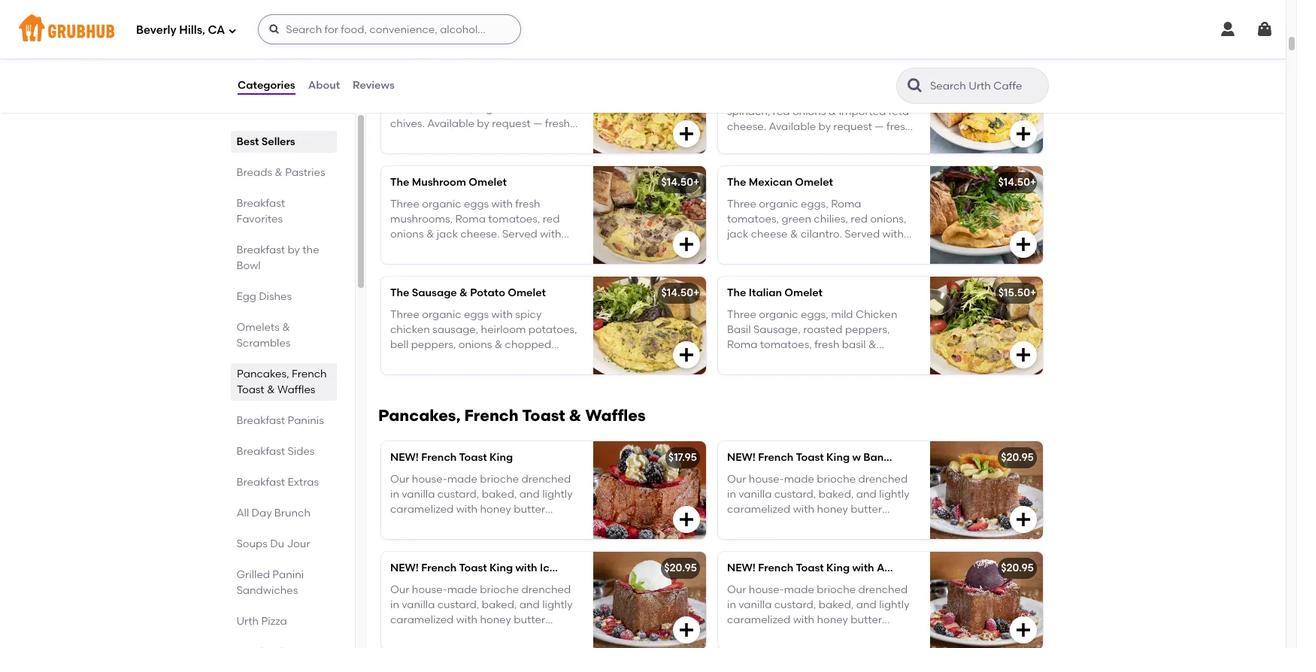 Task type: locate. For each thing, give the bounding box(es) containing it.
breakfast favorites
[[237, 197, 286, 226]]

Search Urth Caffe search field
[[929, 79, 1044, 93]]

breakfast inside 'tab'
[[237, 197, 286, 210]]

svg image for the mushroom omelet
[[678, 236, 696, 254]]

omelet right italian
[[785, 287, 823, 300]]

sautéed
[[853, 90, 894, 103]]

new! french toast king
[[390, 452, 513, 464]]

— for imported
[[875, 121, 884, 133]]

a down red
[[771, 136, 778, 149]]

available inside three organic eggs with our natural smoked salmon, organic tomatoes & chives. available by request — fresh bread & a locally grown mixed greens salad.
[[428, 117, 475, 130]]

eggs
[[464, 87, 489, 100], [801, 90, 826, 103]]

1 horizontal spatial best
[[736, 51, 756, 61]]

bread for cheese.
[[727, 136, 758, 149]]

waffles inside tab
[[278, 384, 316, 396]]

three organic eggs with our natural smoked salmon, organic tomatoes & chives. available by request — fresh bread & a locally grown mixed greens salad.
[[390, 87, 578, 161]]

omelet right potato
[[508, 287, 546, 300]]

breads
[[237, 166, 273, 179]]

organic inside three organic eggs with sautéed spinach, red onions & imported feta cheese. available by request — fresh bread & a locally grown mixed greens salad.
[[759, 90, 799, 103]]

search icon image
[[906, 77, 925, 95]]

available down 'salmon,'
[[428, 117, 475, 130]]

eggs for salmon,
[[464, 87, 489, 100]]

organic up 'salmon,'
[[422, 87, 462, 100]]

best seller
[[736, 51, 783, 61]]

soups du jour tab
[[237, 536, 331, 552]]

1 breakfast from the top
[[237, 197, 286, 210]]

0 horizontal spatial bread
[[390, 133, 421, 146]]

fresh inside three organic eggs with our natural smoked salmon, organic tomatoes & chives. available by request — fresh bread & a locally grown mixed greens salad.
[[545, 117, 570, 130]]

red
[[773, 105, 790, 118]]

$20.95 for new! french toast king with ice cream
[[664, 562, 697, 575]]

the italian omelet image
[[931, 277, 1043, 375]]

—
[[533, 117, 543, 130], [875, 121, 884, 133]]

french
[[292, 368, 327, 381], [465, 406, 519, 425], [421, 452, 457, 464], [759, 452, 794, 464], [421, 562, 457, 575], [759, 562, 794, 575]]

with up imported on the top of page
[[829, 90, 850, 103]]

0 horizontal spatial by
[[288, 244, 300, 257]]

— inside three organic eggs with sautéed spinach, red onions & imported feta cheese. available by request — fresh bread & a locally grown mixed greens salad.
[[875, 121, 884, 133]]

breakfast by the bowl
[[237, 244, 320, 272]]

organic up red
[[759, 90, 799, 103]]

bread down "cheese."
[[727, 136, 758, 149]]

grown inside three organic eggs with sautéed spinach, red onions & imported feta cheese. available by request — fresh bread & a locally grown mixed greens salad.
[[816, 136, 848, 149]]

+
[[694, 66, 700, 78], [1031, 66, 1037, 78], [694, 176, 700, 189], [1031, 176, 1037, 189], [694, 287, 700, 300], [1031, 287, 1037, 300]]

0 horizontal spatial three
[[390, 87, 420, 100]]

bread inside three organic eggs with our natural smoked salmon, organic tomatoes & chives. available by request — fresh bread & a locally grown mixed greens salad.
[[390, 133, 421, 146]]

three inside three organic eggs with our natural smoked salmon, organic tomatoes & chives. available by request — fresh bread & a locally grown mixed greens salad.
[[390, 87, 420, 100]]

bread
[[390, 133, 421, 146], [727, 136, 758, 149]]

a for cheese.
[[771, 136, 778, 149]]

0 horizontal spatial eggs
[[464, 87, 489, 100]]

1 horizontal spatial request
[[834, 121, 872, 133]]

about
[[308, 79, 340, 92]]

1 horizontal spatial bread
[[727, 136, 758, 149]]

best left "sellers"
[[237, 135, 259, 148]]

the down best seller
[[727, 69, 747, 81]]

by inside three organic eggs with our natural smoked salmon, organic tomatoes & chives. available by request — fresh bread & a locally grown mixed greens salad.
[[477, 117, 490, 130]]

salad. for chives.
[[428, 148, 459, 161]]

$15.50 for the italian omelet
[[999, 287, 1031, 300]]

french for new! french toast king with ice cream
[[421, 562, 457, 575]]

$15.50
[[662, 66, 694, 78], [999, 287, 1031, 300]]

0 horizontal spatial greens
[[390, 148, 425, 161]]

a for chives.
[[434, 133, 441, 146]]

1 horizontal spatial available
[[769, 121, 816, 133]]

eggs down scramble
[[464, 87, 489, 100]]

reviews button
[[352, 59, 396, 113]]

toast for new! french toast king w bananas & walnuts
[[796, 452, 824, 464]]

— inside three organic eggs with our natural smoked salmon, organic tomatoes & chives. available by request — fresh bread & a locally grown mixed greens salad.
[[533, 117, 543, 130]]

organic down scramble
[[476, 102, 515, 115]]

by down scramble
[[477, 117, 490, 130]]

mixed down imported on the top of page
[[851, 136, 882, 149]]

panini
[[273, 569, 304, 582]]

request inside three organic eggs with sautéed spinach, red onions & imported feta cheese. available by request — fresh bread & a locally grown mixed greens salad.
[[834, 121, 872, 133]]

available for salmon,
[[428, 117, 475, 130]]

0 horizontal spatial pancakes,
[[237, 368, 289, 381]]

favorites
[[237, 213, 283, 226]]

pancakes, french toast & waffles tab
[[237, 366, 331, 398]]

pancakes, french toast & waffles up new! french toast king on the bottom of the page
[[378, 406, 646, 425]]

king
[[490, 452, 513, 464], [827, 452, 850, 464], [490, 562, 513, 575], [827, 562, 850, 575]]

with left our
[[492, 87, 513, 100]]

eggs for onions
[[801, 90, 826, 103]]

the
[[390, 66, 410, 78], [727, 69, 747, 81], [390, 176, 410, 189], [727, 176, 747, 189], [390, 287, 410, 300], [727, 287, 747, 300]]

1 horizontal spatial salad.
[[765, 151, 796, 164]]

locally inside three organic eggs with sautéed spinach, red onions & imported feta cheese. available by request — fresh bread & a locally grown mixed greens salad.
[[781, 136, 814, 149]]

king for new! french toast king w bananas & walnuts
[[827, 452, 850, 464]]

toast for new! french toast king with acai sorbet
[[796, 562, 824, 575]]

new! french toast king with acai sorbet image
[[931, 552, 1043, 648]]

waffles
[[278, 384, 316, 396], [586, 406, 646, 425]]

1 horizontal spatial $15.50 +
[[999, 287, 1037, 300]]

locally down "onions"
[[781, 136, 814, 149]]

bread inside three organic eggs with sautéed spinach, red onions & imported feta cheese. available by request — fresh bread & a locally grown mixed greens salad.
[[727, 136, 758, 149]]

three for three organic eggs with sautéed spinach, red onions & imported feta cheese. available by request — fresh bread & a locally grown mixed greens salad.
[[727, 90, 757, 103]]

breakfast inside 'breakfast by the bowl'
[[237, 244, 286, 257]]

pancakes, french toast & waffles up the "breakfast paninis"
[[237, 368, 327, 396]]

three up "smoked"
[[390, 87, 420, 100]]

greens inside three organic eggs with our natural smoked salmon, organic tomatoes & chives. available by request — fresh bread & a locally grown mixed greens salad.
[[390, 148, 425, 161]]

1 horizontal spatial $15.50
[[999, 287, 1031, 300]]

greens inside three organic eggs with sautéed spinach, red onions & imported feta cheese. available by request — fresh bread & a locally grown mixed greens salad.
[[727, 151, 762, 164]]

mixed inside three organic eggs with sautéed spinach, red onions & imported feta cheese. available by request — fresh bread & a locally grown mixed greens salad.
[[851, 136, 882, 149]]

grown
[[479, 133, 511, 146], [816, 136, 848, 149]]

pancakes, french toast & waffles inside tab
[[237, 368, 327, 396]]

0 vertical spatial $15.50
[[662, 66, 694, 78]]

0 horizontal spatial fresh
[[545, 117, 570, 130]]

salad. inside three organic eggs with our natural smoked salmon, organic tomatoes & chives. available by request — fresh bread & a locally grown mixed greens salad.
[[428, 148, 459, 161]]

eggs inside three organic eggs with sautéed spinach, red onions & imported feta cheese. available by request — fresh bread & a locally grown mixed greens salad.
[[801, 90, 826, 103]]

1 horizontal spatial grown
[[816, 136, 848, 149]]

— down imported on the top of page
[[875, 121, 884, 133]]

bowl
[[237, 260, 261, 272]]

with left acai
[[853, 562, 875, 575]]

0 horizontal spatial mixed
[[514, 133, 545, 146]]

$20.95 for new! french toast king with acai sorbet
[[1001, 562, 1034, 575]]

0 horizontal spatial request
[[492, 117, 531, 130]]

5 breakfast from the top
[[237, 476, 286, 489]]

$14.50
[[999, 66, 1031, 78], [662, 176, 694, 189], [999, 176, 1031, 189], [662, 287, 694, 300]]

2 horizontal spatial by
[[819, 121, 831, 133]]

$15.50 for the salmon scramble
[[662, 66, 694, 78]]

salad. up the mushroom in the top left of the page
[[428, 148, 459, 161]]

0 horizontal spatial locally
[[444, 133, 477, 146]]

0 horizontal spatial —
[[533, 117, 543, 130]]

three up spinach,
[[727, 90, 757, 103]]

sausage
[[412, 287, 457, 300]]

by for &
[[819, 121, 831, 133]]

&
[[794, 69, 802, 81], [570, 102, 578, 115], [829, 105, 837, 118], [424, 133, 432, 146], [761, 136, 769, 149], [275, 166, 283, 179], [460, 287, 468, 300], [283, 321, 291, 334], [267, 384, 275, 396], [569, 406, 582, 425], [912, 452, 920, 464]]

feta
[[805, 69, 828, 81]]

1 horizontal spatial pancakes,
[[378, 406, 461, 425]]

fresh down tomatoes
[[545, 117, 570, 130]]

1 horizontal spatial by
[[477, 117, 490, 130]]

svg image for new! french toast king with acai sorbet
[[1015, 622, 1033, 640]]

acai
[[877, 562, 901, 575]]

the salmon scramble
[[390, 66, 503, 78]]

greens down "cheese."
[[727, 151, 762, 164]]

0 horizontal spatial waffles
[[278, 384, 316, 396]]

new! french toast king w bananas & walnuts image
[[931, 442, 1043, 540]]

a inside three organic eggs with sautéed spinach, red onions & imported feta cheese. available by request — fresh bread & a locally grown mixed greens salad.
[[771, 136, 778, 149]]

0 vertical spatial pancakes,
[[237, 368, 289, 381]]

0 horizontal spatial organic
[[422, 87, 462, 100]]

1 horizontal spatial organic
[[476, 102, 515, 115]]

mixed inside three organic eggs with our natural smoked salmon, organic tomatoes & chives. available by request — fresh bread & a locally grown mixed greens salad.
[[514, 133, 545, 146]]

mixed down tomatoes
[[514, 133, 545, 146]]

mexican
[[749, 176, 793, 189]]

by down "onions"
[[819, 121, 831, 133]]

salad. up 'the mexican omelet'
[[765, 151, 796, 164]]

pancakes, down scrambles
[[237, 368, 289, 381]]

available down red
[[769, 121, 816, 133]]

by for organic
[[477, 117, 490, 130]]

+ for the salmon scramble
[[694, 66, 700, 78]]

1 horizontal spatial fresh
[[887, 121, 912, 133]]

0 horizontal spatial pancakes, french toast & waffles
[[237, 368, 327, 396]]

breakfast up breakfast sides
[[237, 415, 286, 427]]

0 vertical spatial pancakes, french toast & waffles
[[237, 368, 327, 396]]

+ for the mushroom omelet
[[694, 176, 700, 189]]

1 horizontal spatial mixed
[[851, 136, 882, 149]]

request down our
[[492, 117, 531, 130]]

ca
[[208, 23, 225, 37]]

pancakes, up new! french toast king on the bottom of the page
[[378, 406, 461, 425]]

mixed for tomatoes
[[514, 133, 545, 146]]

fresh
[[545, 117, 570, 130], [887, 121, 912, 133]]

grown for organic
[[479, 133, 511, 146]]

0 horizontal spatial $15.50 +
[[662, 66, 700, 78]]

bread down chives.
[[390, 133, 421, 146]]

the for the mexican omelet
[[727, 176, 747, 189]]

the mexican omelet image
[[931, 166, 1043, 264]]

the for the italian omelet
[[727, 287, 747, 300]]

scramble
[[454, 66, 503, 78]]

omelet for the mexican omelet
[[795, 176, 833, 189]]

$14.50 + for the sausage & potato omelet
[[662, 287, 700, 300]]

0 horizontal spatial a
[[434, 133, 441, 146]]

new! for new! french toast king
[[390, 452, 419, 464]]

best for best sellers
[[237, 135, 259, 148]]

0 horizontal spatial $15.50
[[662, 66, 694, 78]]

breakfast for breakfast extras
[[237, 476, 286, 489]]

1 horizontal spatial greens
[[727, 151, 762, 164]]

du
[[271, 538, 285, 551]]

best
[[736, 51, 756, 61], [237, 135, 259, 148]]

1 vertical spatial $15.50
[[999, 287, 1031, 300]]

eggs inside three organic eggs with our natural smoked salmon, organic tomatoes & chives. available by request — fresh bread & a locally grown mixed greens salad.
[[464, 87, 489, 100]]

salad.
[[428, 148, 459, 161], [765, 151, 796, 164]]

& inside tab
[[275, 166, 283, 179]]

tab
[[237, 645, 331, 648]]

urth pizza
[[237, 615, 287, 628]]

svg image
[[269, 23, 281, 35], [678, 125, 696, 143], [678, 236, 696, 254], [1015, 236, 1033, 254], [1015, 346, 1033, 364], [678, 511, 696, 529], [1015, 511, 1033, 529], [1015, 622, 1033, 640]]

locally down 'salmon,'
[[444, 133, 477, 146]]

omelets & scrambles tab
[[237, 320, 331, 351]]

breakfast up the breakfast extras
[[237, 445, 286, 458]]

all
[[237, 507, 250, 520]]

0 horizontal spatial best
[[237, 135, 259, 148]]

the left the mushroom in the top left of the page
[[390, 176, 410, 189]]

breakfast up bowl
[[237, 244, 286, 257]]

0 vertical spatial waffles
[[278, 384, 316, 396]]

paninis
[[288, 415, 325, 427]]

breakfast up favorites
[[237, 197, 286, 210]]

2 breakfast from the top
[[237, 244, 286, 257]]

— down tomatoes
[[533, 117, 543, 130]]

request inside three organic eggs with our natural smoked salmon, organic tomatoes & chives. available by request — fresh bread & a locally grown mixed greens salad.
[[492, 117, 531, 130]]

1 vertical spatial pancakes, french toast & waffles
[[378, 406, 646, 425]]

1 vertical spatial waffles
[[586, 406, 646, 425]]

3 breakfast from the top
[[237, 415, 286, 427]]

2 horizontal spatial organic
[[759, 90, 799, 103]]

greens
[[390, 148, 425, 161], [727, 151, 762, 164]]

sandwiches
[[237, 585, 298, 597]]

svg image for the mexican omelet
[[1015, 236, 1033, 254]]

0 vertical spatial $15.50 +
[[662, 66, 700, 78]]

new! for new! french toast king w bananas & walnuts
[[727, 452, 756, 464]]

the spinach & feta omelet image
[[931, 56, 1043, 154]]

a inside three organic eggs with our natural smoked salmon, organic tomatoes & chives. available by request — fresh bread & a locally grown mixed greens salad.
[[434, 133, 441, 146]]

1 vertical spatial best
[[237, 135, 259, 148]]

omelet right mexican
[[795, 176, 833, 189]]

by left the
[[288, 244, 300, 257]]

toast for new! french toast king
[[459, 452, 487, 464]]

the left sausage
[[390, 287, 410, 300]]

new! french toast king with ice cream
[[390, 562, 594, 575]]

1 horizontal spatial —
[[875, 121, 884, 133]]

three
[[390, 87, 420, 100], [727, 90, 757, 103]]

by inside three organic eggs with sautéed spinach, red onions & imported feta cheese. available by request — fresh bread & a locally grown mixed greens salad.
[[819, 121, 831, 133]]

pancakes, french toast & waffles
[[237, 368, 327, 396], [378, 406, 646, 425]]

new! french toast king image
[[594, 442, 706, 540]]

toast
[[237, 384, 265, 396], [522, 406, 565, 425], [459, 452, 487, 464], [796, 452, 824, 464], [459, 562, 487, 575], [796, 562, 824, 575]]

best left seller
[[736, 51, 756, 61]]

svg image for the salmon scramble
[[678, 125, 696, 143]]

sides
[[288, 445, 315, 458]]

svg image for new! french toast king w bananas & walnuts
[[1015, 511, 1033, 529]]

$14.50 + for the mexican omelet
[[999, 176, 1037, 189]]

grilled panini sandwiches tab
[[237, 567, 331, 599]]

breakfast up day
[[237, 476, 286, 489]]

1 horizontal spatial waffles
[[586, 406, 646, 425]]

the left italian
[[727, 287, 747, 300]]

grilled
[[237, 569, 270, 582]]

0 horizontal spatial grown
[[479, 133, 511, 146]]

soups
[[237, 538, 268, 551]]

pancakes,
[[237, 368, 289, 381], [378, 406, 461, 425]]

fresh down the feta
[[887, 121, 912, 133]]

1 horizontal spatial eggs
[[801, 90, 826, 103]]

eggs up "onions"
[[801, 90, 826, 103]]

hills,
[[179, 23, 205, 37]]

locally
[[444, 133, 477, 146], [781, 136, 814, 149]]

breakfast extras
[[237, 476, 319, 489]]

1 horizontal spatial locally
[[781, 136, 814, 149]]

request
[[492, 117, 531, 130], [834, 121, 872, 133]]

request down imported on the top of page
[[834, 121, 872, 133]]

toast for new! french toast king with ice cream
[[459, 562, 487, 575]]

0 horizontal spatial salad.
[[428, 148, 459, 161]]

4 breakfast from the top
[[237, 445, 286, 458]]

three inside three organic eggs with sautéed spinach, red onions & imported feta cheese. available by request — fresh bread & a locally grown mixed greens salad.
[[727, 90, 757, 103]]

omelet for the mushroom omelet
[[469, 176, 507, 189]]

a down 'salmon,'
[[434, 133, 441, 146]]

available
[[428, 117, 475, 130], [769, 121, 816, 133]]

1 vertical spatial pancakes,
[[378, 406, 461, 425]]

0 vertical spatial best
[[736, 51, 756, 61]]

best inside "tab"
[[237, 135, 259, 148]]

french for new! french toast king with acai sorbet
[[759, 562, 794, 575]]

salad. inside three organic eggs with sautéed spinach, red onions & imported feta cheese. available by request — fresh bread & a locally grown mixed greens salad.
[[765, 151, 796, 164]]

urth pizza tab
[[237, 614, 331, 630]]

1 horizontal spatial three
[[727, 90, 757, 103]]

dishes
[[259, 290, 292, 303]]

1 vertical spatial $15.50 +
[[999, 287, 1037, 300]]

breakfast inside tab
[[237, 445, 286, 458]]

request for tomatoes
[[492, 117, 531, 130]]

the mexican omelet
[[727, 176, 833, 189]]

locally inside three organic eggs with our natural smoked salmon, organic tomatoes & chives. available by request — fresh bread & a locally grown mixed greens salad.
[[444, 133, 477, 146]]

grown inside three organic eggs with our natural smoked salmon, organic tomatoes & chives. available by request — fresh bread & a locally grown mixed greens salad.
[[479, 133, 511, 146]]

1 horizontal spatial a
[[771, 136, 778, 149]]

omelet
[[830, 69, 869, 81], [469, 176, 507, 189], [795, 176, 833, 189], [508, 287, 546, 300], [785, 287, 823, 300]]

omelet right the mushroom in the top left of the page
[[469, 176, 507, 189]]

breakfast for breakfast sides
[[237, 445, 286, 458]]

a
[[434, 133, 441, 146], [771, 136, 778, 149]]

0 horizontal spatial available
[[428, 117, 475, 130]]

greens down chives.
[[390, 148, 425, 161]]

svg image
[[1219, 20, 1237, 38], [1256, 20, 1274, 38], [228, 26, 237, 35], [1015, 125, 1033, 143], [678, 346, 696, 364], [678, 622, 696, 640]]

breakfast paninis tab
[[237, 413, 331, 429]]

$17.95
[[669, 452, 697, 464]]

available inside three organic eggs with sautéed spinach, red onions & imported feta cheese. available by request — fresh bread & a locally grown mixed greens salad.
[[769, 121, 816, 133]]

grown up the mushroom omelet
[[479, 133, 511, 146]]

mushroom
[[412, 176, 466, 189]]

w
[[853, 452, 861, 464]]

grown down "onions"
[[816, 136, 848, 149]]

extras
[[288, 476, 319, 489]]

$14.50 +
[[999, 66, 1037, 78], [662, 176, 700, 189], [999, 176, 1037, 189], [662, 287, 700, 300]]

the up reviews
[[390, 66, 410, 78]]

natural
[[535, 87, 572, 100]]

fresh inside three organic eggs with sautéed spinach, red onions & imported feta cheese. available by request — fresh bread & a locally grown mixed greens salad.
[[887, 121, 912, 133]]

the left mexican
[[727, 176, 747, 189]]

$14.50 for the sausage & potato omelet
[[662, 287, 694, 300]]

$14.50 for the mexican omelet
[[999, 176, 1031, 189]]

by
[[477, 117, 490, 130], [819, 121, 831, 133], [288, 244, 300, 257]]

mixed
[[514, 133, 545, 146], [851, 136, 882, 149]]



Task type: vqa. For each thing, say whether or not it's contained in the screenshot.
topmost ago
no



Task type: describe. For each thing, give the bounding box(es) containing it.
sellers
[[262, 135, 296, 148]]

pizza
[[262, 615, 287, 628]]

onions
[[793, 105, 826, 118]]

feta
[[889, 105, 910, 118]]

new! french toast king with ice cream image
[[594, 552, 706, 648]]

pancakes, inside tab
[[237, 368, 289, 381]]

beverly
[[136, 23, 177, 37]]

the for the salmon scramble
[[390, 66, 410, 78]]

spinach,
[[727, 105, 771, 118]]

french for new! french toast king
[[421, 452, 457, 464]]

the mushroom omelet
[[390, 176, 507, 189]]

breakfast for breakfast paninis
[[237, 415, 286, 427]]

the sausage & potato omelet image
[[594, 277, 706, 375]]

bananas
[[864, 452, 910, 464]]

french for new! french toast king w bananas & walnuts
[[759, 452, 794, 464]]

day
[[252, 507, 272, 520]]

locally for onions
[[781, 136, 814, 149]]

new! french toast king with acai sorbet
[[727, 562, 938, 575]]

main navigation navigation
[[0, 0, 1286, 59]]

egg dishes
[[237, 290, 292, 303]]

the italian omelet
[[727, 287, 823, 300]]

fresh for feta
[[887, 121, 912, 133]]

walnuts
[[923, 452, 965, 464]]

tomatoes
[[518, 102, 567, 115]]

the mushroom omelet image
[[594, 166, 706, 264]]

soups du jour
[[237, 538, 311, 551]]

potato
[[470, 287, 505, 300]]

seller
[[758, 51, 783, 61]]

greens for three organic eggs with sautéed spinach, red onions & imported feta cheese. available by request — fresh bread & a locally grown mixed greens salad.
[[727, 151, 762, 164]]

best sellers tab
[[237, 134, 331, 150]]

1 horizontal spatial pancakes, french toast & waffles
[[378, 406, 646, 425]]

omelets & scrambles
[[237, 321, 291, 350]]

new! for new! french toast king with acai sorbet
[[727, 562, 756, 575]]

beverly hills, ca
[[136, 23, 225, 37]]

organic for red
[[759, 90, 799, 103]]

the salmon scramble image
[[594, 56, 706, 154]]

with left ice
[[516, 562, 538, 575]]

svg image for the italian omelet
[[1015, 346, 1033, 364]]

the sausage & potato omelet
[[390, 287, 546, 300]]

omelet for the italian omelet
[[785, 287, 823, 300]]

breads & pastries tab
[[237, 165, 331, 181]]

three for three organic eggs with our natural smoked salmon, organic tomatoes & chives. available by request — fresh bread & a locally grown mixed greens salad.
[[390, 87, 420, 100]]

french inside pancakes, french toast & waffles tab
[[292, 368, 327, 381]]

the spinach & feta omelet
[[727, 69, 869, 81]]

italian
[[749, 287, 782, 300]]

with inside three organic eggs with sautéed spinach, red onions & imported feta cheese. available by request — fresh bread & a locally grown mixed greens salad.
[[829, 90, 850, 103]]

pastries
[[286, 166, 326, 179]]

with inside three organic eggs with our natural smoked salmon, organic tomatoes & chives. available by request — fresh bread & a locally grown mixed greens salad.
[[492, 87, 513, 100]]

$15.50 + for the salmon scramble
[[662, 66, 700, 78]]

ice
[[540, 562, 556, 575]]

king for new! french toast king with ice cream
[[490, 562, 513, 575]]

the for the spinach & feta omelet
[[727, 69, 747, 81]]

+ for the sausage & potato omelet
[[694, 287, 700, 300]]

$14.50 for the mushroom omelet
[[662, 176, 694, 189]]

greens for three organic eggs with our natural smoked salmon, organic tomatoes & chives. available by request — fresh bread & a locally grown mixed greens salad.
[[390, 148, 425, 161]]

categories button
[[237, 59, 296, 113]]

egg
[[237, 290, 257, 303]]

bread for chives.
[[390, 133, 421, 146]]

breads & pastries
[[237, 166, 326, 179]]

& inside omelets & scrambles
[[283, 321, 291, 334]]

categories
[[238, 79, 295, 92]]

about button
[[307, 59, 341, 113]]

toast inside pancakes, french toast & waffles
[[237, 384, 265, 396]]

reviews
[[353, 79, 395, 92]]

best sellers
[[237, 135, 296, 148]]

salad. for cheese.
[[765, 151, 796, 164]]

best for best seller
[[736, 51, 756, 61]]

salmon,
[[433, 102, 473, 115]]

fresh for &
[[545, 117, 570, 130]]

omelet up sautéed at the top of the page
[[830, 69, 869, 81]]

cheese.
[[727, 121, 767, 133]]

breakfast by the bowl tab
[[237, 242, 331, 274]]

omelets
[[237, 321, 280, 334]]

the for the mushroom omelet
[[390, 176, 410, 189]]

breakfast extras tab
[[237, 475, 331, 490]]

$14.50 + for the mushroom omelet
[[662, 176, 700, 189]]

available for onions
[[769, 121, 816, 133]]

king for new! french toast king
[[490, 452, 513, 464]]

breakfast sides tab
[[237, 444, 331, 460]]

all day brunch
[[237, 507, 311, 520]]

brunch
[[275, 507, 311, 520]]

sorbet
[[904, 562, 938, 575]]

urth
[[237, 615, 259, 628]]

cream
[[558, 562, 594, 575]]

chives.
[[390, 117, 425, 130]]

new! french toast king w bananas & walnuts
[[727, 452, 965, 464]]

locally for salmon,
[[444, 133, 477, 146]]

new! for new! french toast king with ice cream
[[390, 562, 419, 575]]

breakfast for breakfast favorites
[[237, 197, 286, 210]]

our
[[516, 87, 532, 100]]

smoked
[[390, 102, 431, 115]]

spinach
[[749, 69, 792, 81]]

breakfast favorites tab
[[237, 196, 331, 227]]

imported
[[839, 105, 887, 118]]

breakfast paninis
[[237, 415, 325, 427]]

Search for food, convenience, alcohol... search field
[[258, 14, 522, 44]]

organic for smoked
[[422, 87, 462, 100]]

by inside 'breakfast by the bowl'
[[288, 244, 300, 257]]

svg image inside main navigation navigation
[[269, 23, 281, 35]]

breakfast sides
[[237, 445, 315, 458]]

grown for &
[[816, 136, 848, 149]]

grilled panini sandwiches
[[237, 569, 304, 597]]

mixed for imported
[[851, 136, 882, 149]]

salmon
[[412, 66, 451, 78]]

three organic eggs with sautéed spinach, red onions & imported feta cheese. available by request — fresh bread & a locally grown mixed greens salad.
[[727, 90, 912, 164]]

king for new! french toast king with acai sorbet
[[827, 562, 850, 575]]

the for the sausage & potato omelet
[[390, 287, 410, 300]]

jour
[[287, 538, 311, 551]]

egg dishes tab
[[237, 289, 331, 305]]

scrambles
[[237, 337, 291, 350]]

breakfast for breakfast by the bowl
[[237, 244, 286, 257]]

+ for the italian omelet
[[1031, 287, 1037, 300]]

— for tomatoes
[[533, 117, 543, 130]]

$15.50 + for the italian omelet
[[999, 287, 1037, 300]]

+ for the mexican omelet
[[1031, 176, 1037, 189]]

svg image for new! french toast king
[[678, 511, 696, 529]]

the
[[303, 244, 320, 257]]

all day brunch tab
[[237, 506, 331, 521]]

request for imported
[[834, 121, 872, 133]]

$20.95 for new! french toast king w bananas & walnuts
[[1001, 452, 1034, 464]]



